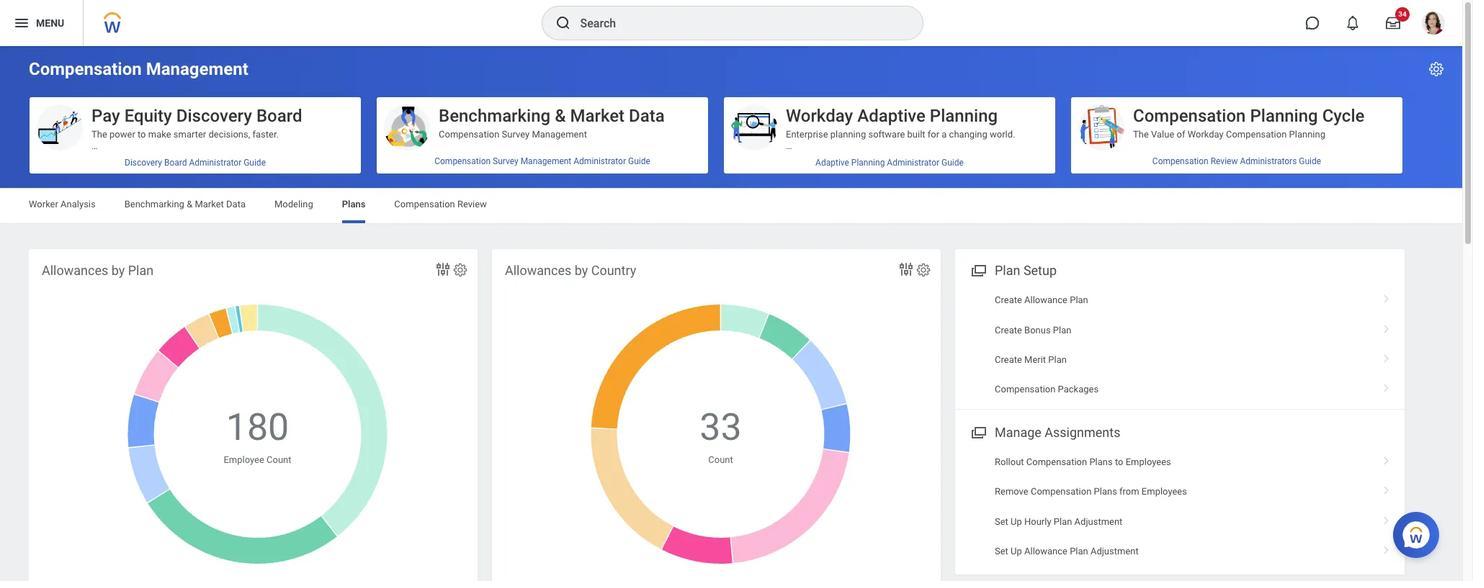 Task type: locate. For each thing, give the bounding box(es) containing it.
0 vertical spatial set
[[995, 516, 1008, 527]]

main content
[[0, 46, 1462, 581]]

compensation down what on the left of the page
[[394, 199, 455, 210]]

1 by from the left
[[111, 263, 125, 278]]

configure and view chart data image
[[434, 261, 452, 278], [898, 261, 915, 278]]

for right built
[[928, 129, 940, 140]]

guide for workday adaptive planning
[[942, 158, 964, 168]]

compensation for compensation planning cycle
[[1133, 106, 1246, 126]]

informed
[[91, 187, 129, 197]]

chevron right image inside compensation packages link
[[1377, 379, 1396, 394]]

1 vertical spatial the
[[287, 405, 300, 416]]

workday up finances,
[[91, 163, 128, 174]]

to right flexibility
[[1174, 221, 1183, 232]]

complete
[[223, 163, 262, 174]]

for for model
[[209, 382, 221, 393]]

modeling
[[274, 199, 313, 210]]

2 by from the left
[[575, 263, 588, 278]]

allowance down setup
[[1024, 295, 1068, 306]]

your down analysis, at left
[[230, 417, 248, 428]]

0 horizontal spatial &
[[187, 199, 193, 210]]

allowances inside "allowances by plan" element
[[42, 263, 108, 278]]

2 allowance from the top
[[1024, 546, 1068, 557]]

0 vertical spatial discovery
[[176, 106, 252, 126]]

0 horizontal spatial administrator
[[189, 158, 241, 168]]

packages
[[1058, 384, 1099, 395]]

2 vertical spatial create
[[995, 354, 1022, 365]]

0 vertical spatial manage
[[1185, 221, 1219, 232]]

0 vertical spatial for
[[928, 129, 940, 140]]

adjustment down remove compensation plans from employees at the bottom right of page
[[1075, 516, 1123, 527]]

machine
[[91, 256, 127, 266]]

allowances for 33
[[505, 263, 571, 278]]

of up stories.
[[161, 267, 170, 278]]

planning down software
[[851, 158, 885, 168]]

1 horizontal spatial &
[[555, 106, 566, 126]]

1 vertical spatial a
[[215, 163, 221, 174]]

a for it?
[[215, 163, 221, 174]]

0 horizontal spatial data
[[226, 199, 246, 210]]

create merit plan link
[[955, 345, 1405, 375]]

1 horizontal spatial for
[[209, 382, 221, 393]]

adaptive planning administrator guide link
[[724, 152, 1055, 174]]

a inside data—you have tons of it, but how do you make sense of it? workday makes it easy to get a complete picture of your finances, people, and operations so you can make more informed decisions.
[[215, 163, 221, 174]]

1 vertical spatial up
[[1011, 546, 1022, 557]]

0 horizontal spatial they
[[91, 417, 109, 428]]

your up more
[[306, 163, 324, 174]]

1 chevron right image from the top
[[1377, 290, 1396, 304]]

create down plan setup
[[995, 295, 1022, 306]]

we
[[91, 313, 105, 324]]

1 vertical spatial &
[[1193, 152, 1198, 163]]

1 horizontal spatial count
[[708, 454, 733, 465]]

create for create bonus plan
[[995, 325, 1022, 335]]

1 horizontal spatial administrator
[[574, 156, 626, 166]]

0 horizontal spatial adaptive
[[816, 158, 849, 168]]

2 horizontal spatial administrator
[[887, 158, 939, 168]]

so
[[228, 175, 238, 186]]

set for set up hourly plan adjustment
[[995, 516, 1008, 527]]

list
[[955, 285, 1405, 405], [955, 447, 1405, 567]]

workday up ability to plan & define strategy
[[1188, 129, 1224, 140]]

market up compensation survey management administrator guide
[[570, 106, 625, 126]]

configure allowances by country image
[[916, 262, 931, 278]]

1 horizontal spatial board
[[256, 106, 302, 126]]

configure allowances by plan image
[[452, 262, 468, 278]]

configure and view chart data image for 33
[[898, 261, 915, 278]]

180
[[226, 406, 289, 450]]

1 count from the left
[[267, 454, 291, 465]]

granular
[[176, 394, 210, 405]]

1 horizontal spatial the
[[1133, 129, 1149, 140]]

1 up from the top
[[1011, 516, 1022, 527]]

picture
[[264, 163, 293, 174]]

1 configure and view chart data image from the left
[[434, 261, 452, 278]]

have
[[135, 152, 155, 163]]

adjustment inside "set up allowance plan adjustment" link
[[1091, 546, 1139, 557]]

manage up rollout
[[995, 425, 1042, 440]]

from
[[1120, 486, 1139, 497]]

compensation packages
[[995, 384, 1099, 395]]

0 vertical spatial plans
[[342, 199, 366, 210]]

list for plan setup
[[955, 285, 1405, 405]]

for for built
[[928, 129, 940, 140]]

employee
[[224, 454, 264, 465]]

0 vertical spatial menu group image
[[968, 260, 988, 280]]

planning down cycle
[[1289, 129, 1326, 140]]

2 the from the left
[[1133, 129, 1149, 140]]

budgets
[[255, 325, 288, 336]]

1 vertical spatial plans
[[1090, 457, 1113, 467]]

board up faster.
[[256, 106, 302, 126]]

workday up enterprise
[[786, 106, 853, 126]]

1 vertical spatial allowance
[[1024, 546, 1068, 557]]

compensation up pay
[[29, 59, 142, 79]]

compensation survey management
[[439, 129, 587, 140]]

&
[[555, 106, 566, 126], [1193, 152, 1198, 163], [187, 199, 193, 210]]

hoc
[[191, 405, 207, 416]]

adaptive down planning
[[816, 158, 849, 168]]

1 horizontal spatial configure and view chart data image
[[898, 261, 915, 278]]

0 vertical spatial a
[[942, 129, 947, 140]]

1 the from the left
[[91, 129, 107, 140]]

plan up create bonus plan
[[1070, 295, 1088, 306]]

1 vertical spatial survey
[[493, 156, 518, 166]]

chevron right image inside "set up allowance plan adjustment" link
[[1377, 541, 1396, 555]]

compensation down value
[[1153, 156, 1209, 166]]

planning right financial
[[826, 221, 862, 232]]

0 vertical spatial survey
[[502, 129, 530, 140]]

chevron right image for from
[[1377, 481, 1396, 496]]

configure this page image
[[1428, 61, 1445, 78]]

data,
[[232, 325, 252, 336]]

count inside 33 count
[[708, 454, 733, 465]]

1 vertical spatial board
[[164, 158, 187, 168]]

up down "set up hourly plan adjustment" at the bottom of page
[[1011, 546, 1022, 557]]

2 vertical spatial management
[[521, 156, 572, 166]]

1 list from the top
[[955, 285, 1405, 405]]

data
[[172, 267, 190, 278], [289, 417, 308, 428]]

create for create allowance plan
[[995, 295, 1022, 306]]

1 horizontal spatial data
[[289, 417, 308, 428]]

by inside "allowances by plan" element
[[111, 263, 125, 278]]

make
[[148, 129, 171, 140], [264, 152, 287, 163], [275, 175, 298, 186]]

plans inside "tab list"
[[342, 199, 366, 210]]

chevron right image inside create merit plan link
[[1377, 349, 1396, 364]]

benchmarks,
[[91, 336, 145, 347]]

survey up compensation survey management administrator guide
[[502, 129, 530, 140]]

1 horizontal spatial manage
[[1185, 221, 1219, 232]]

adjustment down 'from'
[[1091, 546, 1139, 557]]

1 vertical spatial chevron right image
[[1377, 379, 1396, 394]]

plans for remove
[[1094, 486, 1117, 497]]

1 vertical spatial market
[[195, 199, 224, 210]]

discovery up decisions,
[[176, 106, 252, 126]]

1 vertical spatial set
[[995, 546, 1008, 557]]

menu
[[36, 17, 64, 29]]

market
[[570, 106, 625, 126], [195, 199, 224, 210]]

you down complete
[[240, 175, 255, 186]]

make down equity
[[148, 129, 171, 140]]

chevron right image
[[1377, 290, 1396, 304], [1377, 379, 1396, 394], [1377, 541, 1396, 555]]

list containing rollout compensation plans to employees
[[955, 447, 1405, 567]]

1 vertical spatial menu group image
[[968, 422, 988, 441]]

1 vertical spatial management
[[532, 129, 587, 140]]

0 vertical spatial you
[[247, 152, 262, 163]]

configure and view chart data image for 180
[[434, 261, 452, 278]]

allowances for 180
[[42, 263, 108, 278]]

a right get
[[215, 163, 221, 174]]

4 chevron right image from the top
[[1377, 481, 1396, 496]]

workday adaptive planning
[[786, 106, 998, 126]]

compensation up value
[[1133, 106, 1246, 126]]

your down consistent in the left of the page
[[112, 394, 130, 405]]

employees down rollout compensation plans to employees link
[[1142, 486, 1187, 497]]

chevron right image inside rollout compensation plans to employees link
[[1377, 452, 1396, 466]]

planning right sales
[[811, 394, 847, 405]]

0 horizontal spatial the
[[161, 394, 174, 405]]

benchmarking up compensation survey management
[[439, 106, 551, 126]]

2 horizontal spatial your
[[306, 163, 324, 174]]

tab list containing worker analysis
[[14, 189, 1448, 223]]

1 vertical spatial your
[[112, 394, 130, 405]]

planning for workforce planning
[[831, 313, 868, 324]]

compensation down 'create merit plan'
[[995, 384, 1056, 395]]

2 configure and view chart data image from the left
[[898, 261, 915, 278]]

0 vertical spatial market
[[570, 106, 625, 126]]

0 horizontal spatial review
[[457, 199, 487, 210]]

0 vertical spatial up
[[1011, 516, 1022, 527]]

the down need
[[287, 405, 300, 416]]

it,
[[189, 152, 196, 163]]

2 vertical spatial for
[[165, 405, 176, 416]]

plan right bonus
[[1053, 325, 1072, 335]]

of right value
[[1177, 129, 1185, 140]]

0 horizontal spatial configure and view chart data image
[[434, 261, 452, 278]]

market down operations
[[195, 199, 224, 210]]

allowances inside "allowances by country" element
[[505, 263, 571, 278]]

2 chevron right image from the top
[[1377, 349, 1396, 364]]

compensation for compensation review administrators guide
[[1153, 156, 1209, 166]]

planning for financial planning
[[826, 221, 862, 232]]

data inside a consistent security model for self-service. give your teams the granular reporting they need with discovery boards for ad hoc analysis, all within the applications they use every day. and count on your sensitive data remaining secure.
[[289, 417, 308, 428]]

all
[[247, 405, 257, 416]]

0 vertical spatial adaptive
[[857, 106, 926, 126]]

financial planning
[[786, 221, 862, 232]]

set
[[995, 516, 1008, 527], [995, 546, 1008, 557]]

2 horizontal spatial for
[[928, 129, 940, 140]]

& left define
[[1193, 152, 1198, 163]]

by up the understand
[[111, 263, 125, 278]]

and down pattern
[[167, 256, 183, 266]]

to up 'from'
[[1115, 457, 1123, 467]]

compensation survey management administrator guide
[[435, 156, 650, 166]]

adjustment
[[1075, 516, 1123, 527], [1091, 546, 1139, 557]]

survey for compensation survey management
[[502, 129, 530, 140]]

applications
[[302, 405, 353, 416]]

2 vertical spatial chevron right image
[[1377, 541, 1396, 555]]

a left the changing
[[942, 129, 947, 140]]

finances,
[[91, 175, 129, 186]]

chevron right image inside remove compensation plans from employees link
[[1377, 481, 1396, 496]]

bonus
[[1024, 325, 1051, 335]]

compensation down manage assignments
[[1026, 457, 1087, 467]]

you right do
[[247, 152, 262, 163]]

sense
[[289, 152, 314, 163]]

1 horizontal spatial discovery
[[176, 106, 252, 126]]

workday up machine
[[91, 244, 128, 255]]

0 vertical spatial list
[[955, 285, 1405, 405]]

create left the merit
[[995, 354, 1022, 365]]

tab list
[[14, 189, 1448, 223]]

discovery board administrator guide
[[125, 158, 266, 168]]

create for create merit plan
[[995, 354, 1022, 365]]

a down 'application'
[[212, 336, 217, 347]]

of left it,
[[178, 152, 187, 163]]

count down 33 button on the bottom
[[708, 454, 733, 465]]

sales
[[786, 394, 809, 405]]

1 vertical spatial create
[[995, 325, 1022, 335]]

combines
[[130, 244, 171, 255]]

allowance down hourly
[[1024, 546, 1068, 557]]

guide
[[628, 156, 650, 166], [1299, 156, 1321, 166], [244, 158, 266, 168], [942, 158, 964, 168]]

adjustment inside set up hourly plan adjustment link
[[1075, 516, 1123, 527]]

management down compensation survey management
[[521, 156, 572, 166]]

plan right hourly
[[1054, 516, 1072, 527]]

compensation up compensation review
[[435, 156, 491, 166]]

make up picture
[[264, 152, 287, 163]]

0 vertical spatial the
[[161, 394, 174, 405]]

list for manage assignments
[[955, 447, 1405, 567]]

management up compensation survey management administrator guide
[[532, 129, 587, 140]]

by for 33
[[575, 263, 588, 278]]

0 vertical spatial data
[[172, 267, 190, 278]]

chevron right image inside set up hourly plan adjustment link
[[1377, 511, 1396, 526]]

0 horizontal spatial manage
[[995, 425, 1042, 440]]

1 horizontal spatial they
[[253, 394, 270, 405]]

3 create from the top
[[995, 354, 1022, 365]]

set up hourly plan adjustment link
[[955, 507, 1405, 537]]

software
[[868, 129, 905, 140]]

2 allowances from the left
[[505, 263, 571, 278]]

discovery
[[91, 405, 131, 416]]

and down easy
[[163, 175, 179, 186]]

third-
[[91, 325, 113, 336]]

workday inside the workday combines pattern detection, graph processing, machine learning, and natural language generation to search through millions of data points, and surface insights in simple- to-understand stories.
[[91, 244, 128, 255]]

2 set from the top
[[995, 546, 1008, 557]]

a inside we bring everything—financial and workforce transactions, third-party and legacy application data, budgets and plans, peer benchmarks, and more—into a single system.
[[212, 336, 217, 347]]

menu banner
[[0, 0, 1462, 46]]

allowance inside "set up allowance plan adjustment" link
[[1024, 546, 1068, 557]]

they up secure. at the left bottom
[[91, 417, 109, 428]]

boards
[[133, 405, 162, 416]]

menu group image
[[968, 260, 988, 280], [968, 422, 988, 441]]

compensation for compensation survey management
[[439, 129, 500, 140]]

2 chevron right image from the top
[[1377, 379, 1396, 394]]

for left ad
[[165, 405, 176, 416]]

rollout compensation plans to employees
[[995, 457, 1171, 467]]

compensation up 'it'
[[439, 129, 500, 140]]

0 vertical spatial your
[[306, 163, 324, 174]]

& up compensation survey management administrator guide
[[555, 106, 566, 126]]

benchmarking & market data up compensation survey management
[[439, 106, 665, 126]]

chevron right image for plan
[[1377, 511, 1396, 526]]

employees up 'from'
[[1126, 457, 1171, 467]]

1 vertical spatial benchmarking
[[124, 199, 184, 210]]

1 vertical spatial for
[[209, 382, 221, 393]]

make down picture
[[275, 175, 298, 186]]

plans left 'from'
[[1094, 486, 1117, 497]]

1 horizontal spatial data
[[629, 106, 665, 126]]

2 list from the top
[[955, 447, 1405, 567]]

1 horizontal spatial benchmarking & market data
[[439, 106, 665, 126]]

how
[[214, 152, 232, 163]]

administrator for pay equity discovery board
[[189, 158, 241, 168]]

your inside data—you have tons of it, but how do you make sense of it? workday makes it easy to get a complete picture of your finances, people, and operations so you can make more informed decisions.
[[306, 163, 324, 174]]

0 vertical spatial review
[[1211, 156, 1238, 166]]

2 up from the top
[[1011, 546, 1022, 557]]

consistent
[[100, 382, 144, 393]]

allowances by plan
[[42, 263, 154, 278]]

for
[[928, 129, 940, 140], [209, 382, 221, 393], [165, 405, 176, 416]]

1 vertical spatial adaptive
[[816, 158, 849, 168]]

the left value
[[1133, 129, 1149, 140]]

review for compensation review administrators guide
[[1211, 156, 1238, 166]]

& down operations
[[187, 199, 193, 210]]

planning up administrators
[[1250, 106, 1318, 126]]

management for compensation survey management administrator guide
[[521, 156, 572, 166]]

1 vertical spatial adjustment
[[1091, 546, 1139, 557]]

board
[[256, 106, 302, 126], [164, 158, 187, 168]]

remove
[[995, 486, 1029, 497]]

get
[[200, 163, 213, 174]]

plans right modeling
[[342, 199, 366, 210]]

pay equity discovery board
[[91, 106, 302, 126]]

smarter
[[173, 129, 206, 140]]

0 vertical spatial adjustment
[[1075, 516, 1123, 527]]

by left country
[[575, 263, 588, 278]]

plan
[[1172, 152, 1190, 163], [128, 263, 154, 278], [995, 263, 1020, 278], [1070, 295, 1088, 306], [1053, 325, 1072, 335], [1048, 354, 1067, 365], [1054, 516, 1072, 527], [1070, 546, 1088, 557]]

equity
[[124, 106, 172, 126]]

0 vertical spatial data
[[629, 106, 665, 126]]

1 set from the top
[[995, 516, 1008, 527]]

0 horizontal spatial benchmarking & market data
[[124, 199, 246, 210]]

a for budgets
[[212, 336, 217, 347]]

2 create from the top
[[995, 325, 1022, 335]]

to inside rollout compensation plans to employees link
[[1115, 457, 1123, 467]]

you
[[247, 152, 262, 163], [240, 175, 255, 186]]

benchmarking down decisions.
[[124, 199, 184, 210]]

discovery up people,
[[125, 158, 162, 168]]

chevron right image
[[1377, 320, 1396, 334], [1377, 349, 1396, 364], [1377, 452, 1396, 466], [1377, 481, 1396, 496], [1377, 511, 1396, 526]]

justify image
[[13, 14, 30, 32]]

allowances by plan element
[[29, 249, 478, 581]]

manage left changes
[[1185, 221, 1219, 232]]

data up stories.
[[172, 267, 190, 278]]

1 allowance from the top
[[1024, 295, 1068, 306]]

and
[[172, 417, 189, 428]]

adaptive inside adaptive planning administrator guide link
[[816, 158, 849, 168]]

0 vertical spatial create
[[995, 295, 1022, 306]]

compensation for compensation packages
[[995, 384, 1056, 395]]

count
[[267, 454, 291, 465], [708, 454, 733, 465]]

operations
[[181, 175, 225, 186]]

2 count from the left
[[708, 454, 733, 465]]

set up allowance plan adjustment link
[[955, 537, 1405, 567]]

1 horizontal spatial the
[[287, 405, 300, 416]]

2 vertical spatial plans
[[1094, 486, 1117, 497]]

1 vertical spatial list
[[955, 447, 1405, 567]]

workday
[[786, 106, 853, 126], [1188, 129, 1224, 140], [91, 163, 128, 174], [91, 244, 128, 255]]

0 horizontal spatial count
[[267, 454, 291, 465]]

5 chevron right image from the top
[[1377, 511, 1396, 526]]

and right party
[[136, 325, 152, 336]]

1 create from the top
[[995, 295, 1022, 306]]

configure and view chart data image left 'configure allowances by country' image at the right of the page
[[898, 261, 915, 278]]

create left bonus
[[995, 325, 1022, 335]]

plans
[[342, 199, 366, 210], [1090, 457, 1113, 467], [1094, 486, 1117, 497]]

1 horizontal spatial adaptive
[[857, 106, 926, 126]]

model
[[181, 382, 207, 393]]

list containing create allowance plan
[[955, 285, 1405, 405]]

for left 'self-'
[[209, 382, 221, 393]]

1 vertical spatial employees
[[1142, 486, 1187, 497]]

3 chevron right image from the top
[[1377, 452, 1396, 466]]

0 vertical spatial benchmarking
[[439, 106, 551, 126]]

menu group image for plan setup
[[968, 260, 988, 280]]

pattern
[[173, 244, 203, 255]]

cases
[[457, 405, 483, 416]]

0 horizontal spatial your
[[112, 394, 130, 405]]

1 vertical spatial data
[[226, 199, 246, 210]]

enterprise
[[786, 129, 828, 140]]

planning for compensation planning cycle
[[1250, 106, 1318, 126]]

adaptive up software
[[857, 106, 926, 126]]

1 vertical spatial review
[[457, 199, 487, 210]]

1 vertical spatial manage
[[995, 425, 1042, 440]]

1 vertical spatial they
[[91, 417, 109, 428]]

management
[[146, 59, 248, 79], [532, 129, 587, 140], [521, 156, 572, 166]]

configure and view chart data image left the configure allowances by plan image at the left of page
[[434, 261, 452, 278]]

analysis,
[[209, 405, 245, 416]]

0 vertical spatial employees
[[1126, 457, 1171, 467]]

3 chevron right image from the top
[[1377, 541, 1396, 555]]

tons
[[157, 152, 176, 163]]

compensation review administrators guide link
[[1071, 151, 1403, 172]]

compensation review
[[394, 199, 487, 210]]

discovery board administrator guide link
[[30, 152, 361, 174]]

with
[[295, 394, 313, 405]]

profile logan mcneil image
[[1422, 12, 1445, 38]]

data down with
[[289, 417, 308, 428]]

compensation for compensation management
[[29, 59, 142, 79]]

1 horizontal spatial your
[[230, 417, 248, 428]]

by inside "allowances by country" element
[[575, 263, 588, 278]]

use cases
[[439, 405, 483, 416]]

1 chevron right image from the top
[[1377, 320, 1396, 334]]

ability
[[1133, 152, 1159, 163]]

to down it,
[[189, 163, 198, 174]]

the down pay
[[91, 129, 107, 140]]

0 horizontal spatial data
[[172, 267, 190, 278]]

benchmarking & market data down operations
[[124, 199, 246, 210]]

board left it,
[[164, 158, 187, 168]]

1 vertical spatial discovery
[[125, 158, 162, 168]]

we bring everything—financial and workforce transactions, third-party and legacy application data, budgets and plans, peer benchmarks, and more—into a single system.
[[91, 313, 354, 347]]

33
[[700, 406, 742, 450]]

planning right workforce
[[831, 313, 868, 324]]

1 horizontal spatial by
[[575, 263, 588, 278]]

2 menu group image from the top
[[968, 422, 988, 441]]

flexibility to manage changes and execute quickly
[[1133, 221, 1343, 232]]

1 menu group image from the top
[[968, 260, 988, 280]]

survey down compensation survey management
[[493, 156, 518, 166]]

manage
[[1185, 221, 1219, 232], [995, 425, 1042, 440]]

up left hourly
[[1011, 516, 1022, 527]]

1 allowances from the left
[[42, 263, 108, 278]]



Task type: describe. For each thing, give the bounding box(es) containing it.
2 vertical spatial your
[[230, 417, 248, 428]]

the for pay equity discovery board
[[91, 129, 107, 140]]

worker
[[29, 199, 58, 210]]

adjustment for set up allowance plan adjustment
[[1091, 546, 1139, 557]]

and down 'language'
[[223, 267, 238, 278]]

service.
[[241, 382, 273, 393]]

and left execute
[[1260, 221, 1276, 232]]

management for compensation survey management
[[532, 129, 587, 140]]

peer
[[335, 325, 354, 336]]

create merit plan
[[995, 354, 1067, 365]]

0 vertical spatial board
[[256, 106, 302, 126]]

compensation for compensation survey management administrator guide
[[435, 156, 491, 166]]

workforce planning
[[786, 313, 868, 324]]

0 vertical spatial they
[[253, 394, 270, 405]]

0 horizontal spatial board
[[164, 158, 187, 168]]

data inside the workday combines pattern detection, graph processing, machine learning, and natural language generation to search through millions of data points, and surface insights in simple- to-understand stories.
[[172, 267, 190, 278]]

changes
[[1221, 221, 1258, 232]]

can
[[257, 175, 272, 186]]

of left it?
[[316, 152, 325, 163]]

a consistent security model for self-service. give your teams the granular reporting they need with discovery boards for ad hoc analysis, all within the applications they use every day. and count on your sensitive data remaining secure.
[[91, 382, 353, 439]]

plan up the understand
[[128, 263, 154, 278]]

learning,
[[130, 256, 165, 266]]

execute
[[1278, 221, 1311, 232]]

plan left setup
[[995, 263, 1020, 278]]

search image
[[554, 14, 572, 32]]

hourly
[[1024, 516, 1051, 527]]

decisions,
[[209, 129, 250, 140]]

teams
[[132, 394, 158, 405]]

reporting
[[213, 394, 251, 405]]

employees for remove compensation plans from employees
[[1142, 486, 1187, 497]]

count inside 180 employee count
[[267, 454, 291, 465]]

Search Workday  search field
[[580, 7, 893, 39]]

0 vertical spatial &
[[555, 106, 566, 126]]

search
[[314, 256, 342, 266]]

33 count
[[700, 406, 742, 465]]

set up hourly plan adjustment
[[995, 516, 1123, 527]]

planning for sales planning
[[811, 394, 847, 405]]

0 horizontal spatial market
[[195, 199, 224, 210]]

workday combines pattern detection, graph processing, machine learning, and natural language generation to search through millions of data points, and surface insights in simple- to-understand stories.
[[91, 244, 350, 289]]

0 horizontal spatial for
[[165, 405, 176, 416]]

review for compensation review
[[457, 199, 487, 210]]

pay
[[91, 106, 120, 126]]

flexibility
[[1133, 221, 1172, 232]]

1 horizontal spatial benchmarking
[[439, 106, 551, 126]]

use
[[439, 405, 455, 416]]

setup
[[1024, 263, 1057, 278]]

workforce
[[786, 313, 829, 324]]

0 vertical spatial benchmarking & market data
[[439, 106, 665, 126]]

graph
[[248, 244, 272, 255]]

value
[[1151, 129, 1174, 140]]

power
[[110, 129, 135, 140]]

to-
[[91, 279, 102, 289]]

ability to plan & define strategy
[[1133, 152, 1264, 163]]

planning up the changing
[[930, 106, 998, 126]]

it?
[[327, 152, 337, 163]]

manage assignments
[[995, 425, 1121, 440]]

menu group image for manage assignments
[[968, 422, 988, 441]]

people,
[[131, 175, 161, 186]]

data—you
[[91, 152, 133, 163]]

guide for pay equity discovery board
[[244, 158, 266, 168]]

what
[[439, 152, 460, 163]]

and inside data—you have tons of it, but how do you make sense of it? workday makes it easy to get a complete picture of your finances, people, and operations so you can make more informed decisions.
[[163, 175, 179, 186]]

0 vertical spatial management
[[146, 59, 248, 79]]

to inside the workday combines pattern detection, graph processing, machine learning, and natural language generation to search through millions of data points, and surface insights in simple- to-understand stories.
[[303, 256, 312, 266]]

chevron right image inside create allowance plan link
[[1377, 290, 1396, 304]]

millions
[[126, 267, 159, 278]]

compensation down compensation planning cycle
[[1226, 129, 1287, 140]]

makes
[[130, 163, 158, 174]]

0 vertical spatial make
[[148, 129, 171, 140]]

adjustment for set up hourly plan adjustment
[[1075, 516, 1123, 527]]

chevron right image for plan setup
[[1377, 379, 1396, 394]]

adaptive planning administrator guide
[[816, 158, 964, 168]]

day.
[[153, 417, 170, 428]]

and down transactions,
[[291, 325, 306, 336]]

chevron right image for manage assignments
[[1377, 541, 1396, 555]]

inbox large image
[[1386, 16, 1400, 30]]

do
[[234, 152, 245, 163]]

planning for adaptive planning administrator guide
[[851, 158, 885, 168]]

every
[[129, 417, 151, 428]]

is?
[[471, 152, 482, 163]]

remove compensation plans from employees
[[995, 486, 1187, 497]]

of inside the workday combines pattern detection, graph processing, machine learning, and natural language generation to search through millions of data points, and surface insights in simple- to-understand stories.
[[161, 267, 170, 278]]

employees for rollout compensation plans to employees
[[1126, 457, 1171, 467]]

analysis
[[61, 199, 96, 210]]

plan down value
[[1172, 152, 1190, 163]]

remaining
[[310, 417, 352, 428]]

1 vertical spatial make
[[264, 152, 287, 163]]

compensation planning cycle
[[1133, 106, 1365, 126]]

notifications large image
[[1346, 16, 1360, 30]]

0 horizontal spatial benchmarking
[[124, 199, 184, 210]]

compensation review administrators guide
[[1153, 156, 1321, 166]]

guide for compensation planning cycle
[[1299, 156, 1321, 166]]

set for set up allowance plan adjustment
[[995, 546, 1008, 557]]

up for allowance
[[1011, 546, 1022, 557]]

plan right the merit
[[1048, 354, 1067, 365]]

to inside data—you have tons of it, but how do you make sense of it? workday makes it easy to get a complete picture of your finances, people, and operations so you can make more informed decisions.
[[189, 163, 198, 174]]

ad
[[179, 405, 189, 416]]

to right power
[[138, 129, 146, 140]]

stories.
[[152, 279, 183, 289]]

and up 'data,'
[[218, 313, 234, 324]]

plans for rollout
[[1090, 457, 1113, 467]]

create bonus plan link
[[955, 315, 1405, 345]]

simple-
[[319, 267, 350, 278]]

by for 180
[[111, 263, 125, 278]]

give
[[91, 394, 110, 405]]

allowance inside create allowance plan link
[[1024, 295, 1068, 306]]

single
[[219, 336, 244, 347]]

compensation up "set up hourly plan adjustment" at the bottom of page
[[1031, 486, 1092, 497]]

1 vertical spatial you
[[240, 175, 255, 186]]

workday inside data—you have tons of it, but how do you make sense of it? workday makes it easy to get a complete picture of your finances, people, and operations so you can make more informed decisions.
[[91, 163, 128, 174]]

34 button
[[1377, 7, 1410, 39]]

administrator for workday adaptive planning
[[887, 158, 939, 168]]

decisions.
[[131, 187, 174, 197]]

financial
[[786, 221, 823, 232]]

self-
[[223, 382, 241, 393]]

sensitive
[[250, 417, 287, 428]]

menu button
[[0, 0, 83, 46]]

main content containing 180
[[0, 46, 1462, 581]]

application
[[184, 325, 230, 336]]

sales planning
[[786, 394, 847, 405]]

benchmarking & market data inside "tab list"
[[124, 199, 246, 210]]

allowances by country element
[[492, 249, 941, 581]]

cycle
[[1322, 106, 1365, 126]]

changing
[[949, 129, 988, 140]]

use
[[111, 417, 126, 428]]

world.
[[990, 129, 1015, 140]]

generation
[[257, 256, 301, 266]]

the for compensation planning cycle
[[1133, 129, 1149, 140]]

allowances by country
[[505, 263, 636, 278]]

points,
[[193, 267, 221, 278]]

rollout compensation plans to employees link
[[955, 447, 1405, 477]]

and down legacy
[[147, 336, 163, 347]]

set up allowance plan adjustment
[[995, 546, 1139, 557]]

survey for compensation survey management administrator guide
[[493, 156, 518, 166]]

on
[[217, 417, 227, 428]]

chevron right image for to
[[1377, 452, 1396, 466]]

of down sense
[[295, 163, 304, 174]]

2 vertical spatial make
[[275, 175, 298, 186]]

to right 'ability'
[[1161, 152, 1170, 163]]

remove compensation plans from employees link
[[955, 477, 1405, 507]]

2 vertical spatial &
[[187, 199, 193, 210]]

plan down "set up hourly plan adjustment" at the bottom of page
[[1070, 546, 1088, 557]]

2 horizontal spatial &
[[1193, 152, 1198, 163]]

insights
[[274, 267, 307, 278]]

compensation for compensation review
[[394, 199, 455, 210]]

34
[[1398, 10, 1407, 18]]

0 horizontal spatial discovery
[[125, 158, 162, 168]]

processing,
[[274, 244, 322, 255]]

chevron right image inside create bonus plan link
[[1377, 320, 1396, 334]]

but
[[198, 152, 212, 163]]

up for hourly
[[1011, 516, 1022, 527]]

strategy
[[1229, 152, 1264, 163]]



Task type: vqa. For each thing, say whether or not it's contained in the screenshot.
Configure 'icon'
no



